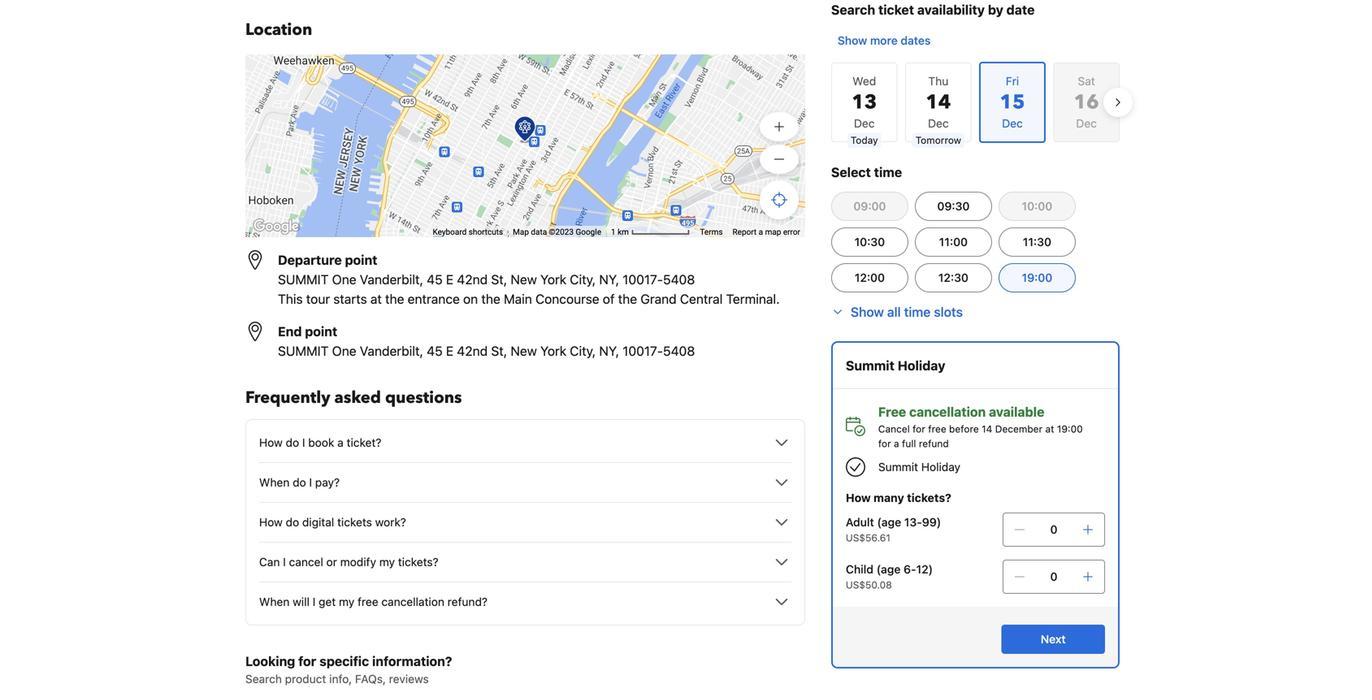 Task type: locate. For each thing, give the bounding box(es) containing it.
14 right before
[[982, 423, 992, 435]]

free cancellation available cancel for free before 14 december at 19:00 for a full refund
[[878, 404, 1083, 449]]

19:00 down 11:30 at right top
[[1022, 271, 1053, 284]]

at right starts at the top of the page
[[370, 291, 382, 307]]

point up starts at the top of the page
[[345, 252, 377, 268]]

how up can
[[259, 516, 283, 529]]

2 york from the top
[[540, 343, 567, 359]]

10017- for departure point summit one vanderbilt, 45 e 42nd st, new york city, ny, 10017-5408 this tour starts at the entrance on the main concourse of the grand central terminal.
[[623, 272, 663, 287]]

42nd down on
[[457, 343, 488, 359]]

dec down 16
[[1076, 117, 1097, 130]]

new up main
[[511, 272, 537, 287]]

1 horizontal spatial tickets?
[[907, 491, 951, 505]]

st,
[[491, 272, 507, 287], [491, 343, 507, 359]]

information?
[[372, 654, 452, 669]]

0 vertical spatial at
[[370, 291, 382, 307]]

2 5408 from the top
[[663, 343, 695, 359]]

show for show more dates
[[838, 34, 867, 47]]

1 horizontal spatial a
[[759, 227, 763, 237]]

1 45 from the top
[[427, 272, 443, 287]]

holiday up free
[[898, 358, 945, 373]]

0 vertical spatial one
[[332, 272, 356, 287]]

1 new from the top
[[511, 272, 537, 287]]

dec inside the sat 16 dec
[[1076, 117, 1097, 130]]

asked
[[334, 387, 381, 409]]

1 horizontal spatial search
[[831, 2, 875, 17]]

0 vertical spatial ny,
[[599, 272, 619, 287]]

1 vertical spatial 19:00
[[1057, 423, 1083, 435]]

tickets? up 99)
[[907, 491, 951, 505]]

2 ny, from the top
[[599, 343, 619, 359]]

42nd up on
[[457, 272, 488, 287]]

show left 'more'
[[838, 34, 867, 47]]

2 vertical spatial how
[[259, 516, 283, 529]]

york up concourse
[[540, 272, 567, 287]]

free inside dropdown button
[[358, 595, 378, 609]]

0 horizontal spatial 14
[[926, 89, 951, 116]]

19:00 inside free cancellation available cancel for free before 14 december at 19:00 for a full refund
[[1057, 423, 1083, 435]]

1 vertical spatial (age
[[877, 563, 901, 576]]

1 vertical spatial show
[[851, 304, 884, 320]]

1 vertical spatial cancellation
[[381, 595, 444, 609]]

summit holiday
[[846, 358, 945, 373], [878, 460, 961, 474]]

york inside departure point summit one vanderbilt, 45 e 42nd st, new york city, ny, 10017-5408 this tour starts at the entrance on the main concourse of the grand central terminal.
[[540, 272, 567, 287]]

(age for child
[[877, 563, 901, 576]]

vanderbilt, up questions
[[360, 343, 423, 359]]

1 vertical spatial when
[[259, 595, 290, 609]]

free
[[928, 423, 946, 435], [358, 595, 378, 609]]

error
[[783, 227, 800, 237]]

how for how many tickets?
[[846, 491, 871, 505]]

0 vertical spatial my
[[379, 555, 395, 569]]

1 horizontal spatial cancellation
[[909, 404, 986, 420]]

1 vertical spatial at
[[1045, 423, 1054, 435]]

ny, inside departure point summit one vanderbilt, 45 e 42nd st, new york city, ny, 10017-5408 this tour starts at the entrance on the main concourse of the grand central terminal.
[[599, 272, 619, 287]]

new inside departure point summit one vanderbilt, 45 e 42nd st, new york city, ny, 10017-5408 this tour starts at the entrance on the main concourse of the grand central terminal.
[[511, 272, 537, 287]]

how down frequently in the left of the page
[[259, 436, 283, 449]]

10:00
[[1022, 199, 1053, 213]]

5408
[[663, 272, 695, 287], [663, 343, 695, 359]]

us$56.61
[[846, 532, 891, 544]]

0 vertical spatial vanderbilt,
[[360, 272, 423, 287]]

0 vertical spatial st,
[[491, 272, 507, 287]]

book
[[308, 436, 334, 449]]

for up full
[[913, 423, 925, 435]]

2 45 from the top
[[427, 343, 443, 359]]

km
[[618, 227, 629, 237]]

1 vertical spatial free
[[358, 595, 378, 609]]

45
[[427, 272, 443, 287], [427, 343, 443, 359]]

1 york from the top
[[540, 272, 567, 287]]

the left entrance
[[385, 291, 404, 307]]

3 dec from the left
[[1076, 117, 1097, 130]]

5408 inside departure point summit one vanderbilt, 45 e 42nd st, new york city, ny, 10017-5408 this tour starts at the entrance on the main concourse of the grand central terminal.
[[663, 272, 695, 287]]

when inside dropdown button
[[259, 595, 290, 609]]

summit up free
[[846, 358, 895, 373]]

i right can
[[283, 555, 286, 569]]

york down concourse
[[540, 343, 567, 359]]

time right all
[[904, 304, 931, 320]]

2 horizontal spatial the
[[618, 291, 637, 307]]

summit inside departure point summit one vanderbilt, 45 e 42nd st, new york city, ny, 10017-5408 this tour starts at the entrance on the main concourse of the grand central terminal.
[[278, 272, 329, 287]]

0 horizontal spatial dec
[[854, 117, 875, 130]]

10017- up grand
[[623, 272, 663, 287]]

2 one from the top
[[332, 343, 356, 359]]

0 vertical spatial free
[[928, 423, 946, 435]]

a left full
[[894, 438, 899, 449]]

1 one from the top
[[332, 272, 356, 287]]

0 horizontal spatial cancellation
[[381, 595, 444, 609]]

1 vertical spatial summit
[[278, 343, 329, 359]]

us$50.08
[[846, 579, 892, 591]]

summit down end
[[278, 343, 329, 359]]

sat 16 dec
[[1074, 74, 1099, 130]]

0 vertical spatial 5408
[[663, 272, 695, 287]]

when inside dropdown button
[[259, 476, 290, 489]]

when left pay?
[[259, 476, 290, 489]]

departure
[[278, 252, 342, 268]]

e up entrance
[[446, 272, 454, 287]]

vanderbilt, inside departure point summit one vanderbilt, 45 e 42nd st, new york city, ny, 10017-5408 this tour starts at the entrance on the main concourse of the grand central terminal.
[[360, 272, 423, 287]]

1 vertical spatial 10017-
[[623, 343, 663, 359]]

1 5408 from the top
[[663, 272, 695, 287]]

1 horizontal spatial free
[[928, 423, 946, 435]]

1 vertical spatial st,
[[491, 343, 507, 359]]

1 vertical spatial 14
[[982, 423, 992, 435]]

at inside free cancellation available cancel for free before 14 december at 19:00 for a full refund
[[1045, 423, 1054, 435]]

2 10017- from the top
[[623, 343, 663, 359]]

e up questions
[[446, 343, 454, 359]]

45 inside end point summit one vanderbilt, 45 e 42nd st, new york city, ny, 10017-5408
[[427, 343, 443, 359]]

cancellation left "refund?"
[[381, 595, 444, 609]]

central
[[680, 291, 723, 307]]

dates
[[901, 34, 931, 47]]

e inside departure point summit one vanderbilt, 45 e 42nd st, new york city, ny, 10017-5408 this tour starts at the entrance on the main concourse of the grand central terminal.
[[446, 272, 454, 287]]

2 dec from the left
[[928, 117, 949, 130]]

45 up questions
[[427, 343, 443, 359]]

at right december
[[1045, 423, 1054, 435]]

1 vertical spatial york
[[540, 343, 567, 359]]

0 horizontal spatial at
[[370, 291, 382, 307]]

how inside how do i book a ticket? dropdown button
[[259, 436, 283, 449]]

1 horizontal spatial my
[[379, 555, 395, 569]]

1 vertical spatial summit
[[878, 460, 918, 474]]

main
[[504, 291, 532, 307]]

0 horizontal spatial point
[[305, 324, 337, 339]]

report a map error link
[[733, 227, 800, 237]]

0 vertical spatial for
[[913, 423, 925, 435]]

looking
[[245, 654, 295, 669]]

e inside end point summit one vanderbilt, 45 e 42nd st, new york city, ny, 10017-5408
[[446, 343, 454, 359]]

one up starts at the top of the page
[[332, 272, 356, 287]]

data
[[531, 227, 547, 237]]

42nd inside departure point summit one vanderbilt, 45 e 42nd st, new york city, ny, 10017-5408 this tour starts at the entrance on the main concourse of the grand central terminal.
[[457, 272, 488, 287]]

(age for adult
[[877, 516, 901, 529]]

0 vertical spatial york
[[540, 272, 567, 287]]

1 vertical spatial point
[[305, 324, 337, 339]]

14 down thu
[[926, 89, 951, 116]]

cancellation
[[909, 404, 986, 420], [381, 595, 444, 609]]

(age left 6-
[[877, 563, 901, 576]]

1 st, from the top
[[491, 272, 507, 287]]

10017- inside end point summit one vanderbilt, 45 e 42nd st, new york city, ny, 10017-5408
[[623, 343, 663, 359]]

1 vertical spatial tickets?
[[398, 555, 439, 569]]

do left the book
[[286, 436, 299, 449]]

2 42nd from the top
[[457, 343, 488, 359]]

1 km
[[611, 227, 631, 237]]

(age inside adult (age 13-99) us$56.61
[[877, 516, 901, 529]]

holiday down "refund"
[[921, 460, 961, 474]]

map region
[[245, 54, 805, 237]]

dec up today
[[854, 117, 875, 130]]

1 ny, from the top
[[599, 272, 619, 287]]

0 vertical spatial holiday
[[898, 358, 945, 373]]

1 when from the top
[[259, 476, 290, 489]]

vanderbilt, for end
[[360, 343, 423, 359]]

1 0 from the top
[[1050, 523, 1058, 536]]

york for end point summit one vanderbilt, 45 e 42nd st, new york city, ny, 10017-5408
[[540, 343, 567, 359]]

city, down concourse
[[570, 343, 596, 359]]

do inside dropdown button
[[293, 476, 306, 489]]

1 vertical spatial time
[[904, 304, 931, 320]]

today
[[851, 134, 878, 146]]

6-
[[904, 563, 916, 576]]

3 the from the left
[[618, 291, 637, 307]]

st, inside departure point summit one vanderbilt, 45 e 42nd st, new york city, ny, 10017-5408 this tour starts at the entrance on the main concourse of the grand central terminal.
[[491, 272, 507, 287]]

search left the ticket
[[831, 2, 875, 17]]

how inside how do digital tickets work? dropdown button
[[259, 516, 283, 529]]

2 horizontal spatial dec
[[1076, 117, 1097, 130]]

the right of
[[618, 291, 637, 307]]

terms
[[700, 227, 723, 237]]

i inside when will i get my free cancellation refund? dropdown button
[[313, 595, 316, 609]]

19:00 right december
[[1057, 423, 1083, 435]]

do for book
[[286, 436, 299, 449]]

2 vertical spatial do
[[286, 516, 299, 529]]

how do digital tickets work? button
[[259, 513, 791, 532]]

1 horizontal spatial dec
[[928, 117, 949, 130]]

e
[[446, 272, 454, 287], [446, 343, 454, 359]]

show
[[838, 34, 867, 47], [851, 304, 884, 320]]

for down cancel
[[878, 438, 891, 449]]

my right the get on the bottom left
[[339, 595, 355, 609]]

tickets?
[[907, 491, 951, 505], [398, 555, 439, 569]]

new
[[511, 272, 537, 287], [511, 343, 537, 359]]

when
[[259, 476, 290, 489], [259, 595, 290, 609]]

10017- inside departure point summit one vanderbilt, 45 e 42nd st, new york city, ny, 10017-5408 this tour starts at the entrance on the main concourse of the grand central terminal.
[[623, 272, 663, 287]]

do left digital at the bottom left
[[286, 516, 299, 529]]

info,
[[329, 672, 352, 686]]

york inside end point summit one vanderbilt, 45 e 42nd st, new york city, ny, 10017-5408
[[540, 343, 567, 359]]

new for end
[[511, 343, 537, 359]]

1 vertical spatial summit holiday
[[878, 460, 961, 474]]

1 vertical spatial 0
[[1050, 570, 1058, 583]]

the
[[385, 291, 404, 307], [481, 291, 500, 307], [618, 291, 637, 307]]

will
[[293, 595, 310, 609]]

2 vertical spatial for
[[298, 654, 316, 669]]

09:00
[[854, 199, 886, 213]]

tour
[[306, 291, 330, 307]]

cancellation inside dropdown button
[[381, 595, 444, 609]]

0 vertical spatial 19:00
[[1022, 271, 1053, 284]]

when left will
[[259, 595, 290, 609]]

point inside departure point summit one vanderbilt, 45 e 42nd st, new york city, ny, 10017-5408 this tour starts at the entrance on the main concourse of the grand central terminal.
[[345, 252, 377, 268]]

city, for departure point summit one vanderbilt, 45 e 42nd st, new york city, ny, 10017-5408 this tour starts at the entrance on the main concourse of the grand central terminal.
[[570, 272, 596, 287]]

new inside end point summit one vanderbilt, 45 e 42nd st, new york city, ny, 10017-5408
[[511, 343, 537, 359]]

summit down departure at the left top
[[278, 272, 329, 287]]

2 0 from the top
[[1050, 570, 1058, 583]]

next button
[[1002, 625, 1105, 654]]

i for get
[[313, 595, 316, 609]]

0 vertical spatial cancellation
[[909, 404, 986, 420]]

thu
[[928, 74, 949, 88]]

1 vertical spatial 5408
[[663, 343, 695, 359]]

st, up main
[[491, 272, 507, 287]]

when do i pay?
[[259, 476, 340, 489]]

summit holiday down full
[[878, 460, 961, 474]]

tickets? down the work?
[[398, 555, 439, 569]]

1 vertical spatial do
[[293, 476, 306, 489]]

search down looking
[[245, 672, 282, 686]]

42nd inside end point summit one vanderbilt, 45 e 42nd st, new york city, ny, 10017-5408
[[457, 343, 488, 359]]

york for departure point summit one vanderbilt, 45 e 42nd st, new york city, ny, 10017-5408 this tour starts at the entrance on the main concourse of the grand central terminal.
[[540, 272, 567, 287]]

one inside departure point summit one vanderbilt, 45 e 42nd st, new york city, ny, 10017-5408 this tour starts at the entrance on the main concourse of the grand central terminal.
[[332, 272, 356, 287]]

0 vertical spatial point
[[345, 252, 377, 268]]

1 42nd from the top
[[457, 272, 488, 287]]

0 vertical spatial new
[[511, 272, 537, 287]]

for up product
[[298, 654, 316, 669]]

0 vertical spatial 45
[[427, 272, 443, 287]]

1 vertical spatial how
[[846, 491, 871, 505]]

do left pay?
[[293, 476, 306, 489]]

point right end
[[305, 324, 337, 339]]

0 for child (age 6-12)
[[1050, 570, 1058, 583]]

region
[[818, 55, 1133, 150]]

2 horizontal spatial a
[[894, 438, 899, 449]]

when will i get my free cancellation refund?
[[259, 595, 488, 609]]

at
[[370, 291, 382, 307], [1045, 423, 1054, 435]]

my right modify
[[379, 555, 395, 569]]

0 vertical spatial time
[[874, 165, 902, 180]]

vanderbilt, inside end point summit one vanderbilt, 45 e 42nd st, new york city, ny, 10017-5408
[[360, 343, 423, 359]]

free up "refund"
[[928, 423, 946, 435]]

shortcuts
[[469, 227, 503, 237]]

0 horizontal spatial tickets?
[[398, 555, 439, 569]]

dec inside wed 13 dec today
[[854, 117, 875, 130]]

one up frequently asked questions
[[332, 343, 356, 359]]

when do i pay? button
[[259, 473, 791, 492]]

0 horizontal spatial search
[[245, 672, 282, 686]]

dec for 13
[[854, 117, 875, 130]]

0
[[1050, 523, 1058, 536], [1050, 570, 1058, 583]]

before
[[949, 423, 979, 435]]

point inside end point summit one vanderbilt, 45 e 42nd st, new york city, ny, 10017-5408
[[305, 324, 337, 339]]

time right select
[[874, 165, 902, 180]]

product
[[285, 672, 326, 686]]

point for end
[[305, 324, 337, 339]]

vanderbilt, up starts at the top of the page
[[360, 272, 423, 287]]

1 10017- from the top
[[623, 272, 663, 287]]

show left all
[[851, 304, 884, 320]]

cancellation up before
[[909, 404, 986, 420]]

(age
[[877, 516, 901, 529], [877, 563, 901, 576]]

1 vertical spatial ny,
[[599, 343, 619, 359]]

0 horizontal spatial the
[[385, 291, 404, 307]]

city, inside departure point summit one vanderbilt, 45 e 42nd st, new york city, ny, 10017-5408 this tour starts at the entrance on the main concourse of the grand central terminal.
[[570, 272, 596, 287]]

refund
[[919, 438, 949, 449]]

2 st, from the top
[[491, 343, 507, 359]]

ny, down of
[[599, 343, 619, 359]]

0 vertical spatial 14
[[926, 89, 951, 116]]

1 e from the top
[[446, 272, 454, 287]]

99)
[[922, 516, 941, 529]]

1 vertical spatial one
[[332, 343, 356, 359]]

1 vanderbilt, from the top
[[360, 272, 423, 287]]

(age left 13-
[[877, 516, 901, 529]]

for
[[913, 423, 925, 435], [878, 438, 891, 449], [298, 654, 316, 669]]

0 vertical spatial city,
[[570, 272, 596, 287]]

0 vertical spatial search
[[831, 2, 875, 17]]

tickets
[[337, 516, 372, 529]]

a right the book
[[337, 436, 344, 449]]

holiday
[[898, 358, 945, 373], [921, 460, 961, 474]]

summit down full
[[878, 460, 918, 474]]

city, up concourse
[[570, 272, 596, 287]]

summit holiday up free
[[846, 358, 945, 373]]

summit inside end point summit one vanderbilt, 45 e 42nd st, new york city, ny, 10017-5408
[[278, 343, 329, 359]]

1 vertical spatial my
[[339, 595, 355, 609]]

one inside end point summit one vanderbilt, 45 e 42nd st, new york city, ny, 10017-5408
[[332, 343, 356, 359]]

10017- down grand
[[623, 343, 663, 359]]

42nd for departure
[[457, 272, 488, 287]]

2 city, from the top
[[570, 343, 596, 359]]

point
[[345, 252, 377, 268], [305, 324, 337, 339]]

5408 for departure point summit one vanderbilt, 45 e 42nd st, new york city, ny, 10017-5408 this tour starts at the entrance on the main concourse of the grand central terminal.
[[663, 272, 695, 287]]

show more dates
[[838, 34, 931, 47]]

1 city, from the top
[[570, 272, 596, 287]]

1 horizontal spatial time
[[904, 304, 931, 320]]

1 horizontal spatial 19:00
[[1057, 423, 1083, 435]]

for inside looking for specific information? search product info, faqs, reviews
[[298, 654, 316, 669]]

1 vertical spatial 45
[[427, 343, 443, 359]]

0 horizontal spatial a
[[337, 436, 344, 449]]

i left pay?
[[309, 476, 312, 489]]

how up the adult
[[846, 491, 871, 505]]

(age inside child (age 6-12) us$50.08
[[877, 563, 901, 576]]

1 vertical spatial vanderbilt,
[[360, 343, 423, 359]]

departure point summit one vanderbilt, 45 e 42nd st, new york city, ny, 10017-5408 this tour starts at the entrance on the main concourse of the grand central terminal.
[[278, 252, 780, 307]]

i inside when do i pay? dropdown button
[[309, 476, 312, 489]]

1 vertical spatial for
[[878, 438, 891, 449]]

vanderbilt, for departure
[[360, 272, 423, 287]]

dec inside "thu 14 dec tomorrow"
[[928, 117, 949, 130]]

09:30
[[937, 199, 970, 213]]

frequently asked questions
[[245, 387, 462, 409]]

5408 down grand
[[663, 343, 695, 359]]

1 vertical spatial new
[[511, 343, 537, 359]]

45 up entrance
[[427, 272, 443, 287]]

looking for specific information? search product info, faqs, reviews
[[245, 654, 452, 686]]

st, down main
[[491, 343, 507, 359]]

0 vertical spatial 0
[[1050, 523, 1058, 536]]

one for departure
[[332, 272, 356, 287]]

0 vertical spatial 10017-
[[623, 272, 663, 287]]

1 vertical spatial e
[[446, 343, 454, 359]]

a left map
[[759, 227, 763, 237]]

search
[[831, 2, 875, 17], [245, 672, 282, 686]]

the right on
[[481, 291, 500, 307]]

ny, for end point summit one vanderbilt, 45 e 42nd st, new york city, ny, 10017-5408
[[599, 343, 619, 359]]

available
[[989, 404, 1045, 420]]

summit
[[846, 358, 895, 373], [878, 460, 918, 474]]

0 vertical spatial show
[[838, 34, 867, 47]]

new down main
[[511, 343, 537, 359]]

1 horizontal spatial at
[[1045, 423, 1054, 435]]

0 vertical spatial (age
[[877, 516, 901, 529]]

19:00
[[1022, 271, 1053, 284], [1057, 423, 1083, 435]]

1 horizontal spatial the
[[481, 291, 500, 307]]

a
[[759, 227, 763, 237], [337, 436, 344, 449], [894, 438, 899, 449]]

0 vertical spatial when
[[259, 476, 290, 489]]

when for when will i get my free cancellation refund?
[[259, 595, 290, 609]]

1 vertical spatial 42nd
[[457, 343, 488, 359]]

free inside free cancellation available cancel for free before 14 december at 19:00 for a full refund
[[928, 423, 946, 435]]

i right will
[[313, 595, 316, 609]]

2 e from the top
[[446, 343, 454, 359]]

a inside free cancellation available cancel for free before 14 december at 19:00 for a full refund
[[894, 438, 899, 449]]

0 horizontal spatial free
[[358, 595, 378, 609]]

0 vertical spatial do
[[286, 436, 299, 449]]

at inside departure point summit one vanderbilt, 45 e 42nd st, new york city, ny, 10017-5408 this tour starts at the entrance on the main concourse of the grand central terminal.
[[370, 291, 382, 307]]

1 vertical spatial holiday
[[921, 460, 961, 474]]

grand
[[641, 291, 677, 307]]

2 vanderbilt, from the top
[[360, 343, 423, 359]]

14 inside "thu 14 dec tomorrow"
[[926, 89, 951, 116]]

0 vertical spatial 42nd
[[457, 272, 488, 287]]

1 horizontal spatial point
[[345, 252, 377, 268]]

1 vertical spatial city,
[[570, 343, 596, 359]]

free right the get on the bottom left
[[358, 595, 378, 609]]

city, inside end point summit one vanderbilt, 45 e 42nd st, new york city, ny, 10017-5408
[[570, 343, 596, 359]]

i inside how do i book a ticket? dropdown button
[[302, 436, 305, 449]]

45 for end
[[427, 343, 443, 359]]

entrance
[[408, 291, 460, 307]]

wed
[[853, 74, 876, 88]]

0 vertical spatial tickets?
[[907, 491, 951, 505]]

1 dec from the left
[[854, 117, 875, 130]]

0 horizontal spatial for
[[298, 654, 316, 669]]

2 summit from the top
[[278, 343, 329, 359]]

i left the book
[[302, 436, 305, 449]]

cancel
[[878, 423, 910, 435]]

city,
[[570, 272, 596, 287], [570, 343, 596, 359]]

1 the from the left
[[385, 291, 404, 307]]

1 vertical spatial search
[[245, 672, 282, 686]]

ny, inside end point summit one vanderbilt, 45 e 42nd st, new york city, ny, 10017-5408
[[599, 343, 619, 359]]

5408 inside end point summit one vanderbilt, 45 e 42nd st, new york city, ny, 10017-5408
[[663, 343, 695, 359]]

ny, up of
[[599, 272, 619, 287]]

cancellation inside free cancellation available cancel for free before 14 december at 19:00 for a full refund
[[909, 404, 986, 420]]

summit
[[278, 272, 329, 287], [278, 343, 329, 359]]

1 summit from the top
[[278, 272, 329, 287]]

point for departure
[[345, 252, 377, 268]]

dec up tomorrow
[[928, 117, 949, 130]]

0 vertical spatial summit
[[278, 272, 329, 287]]

2 when from the top
[[259, 595, 290, 609]]

0 vertical spatial e
[[446, 272, 454, 287]]

time
[[874, 165, 902, 180], [904, 304, 931, 320]]

5408 up grand
[[663, 272, 695, 287]]

i inside "can i cancel or modify my tickets?" dropdown button
[[283, 555, 286, 569]]

1 horizontal spatial 14
[[982, 423, 992, 435]]

st, inside end point summit one vanderbilt, 45 e 42nd st, new york city, ny, 10017-5408
[[491, 343, 507, 359]]

e for end
[[446, 343, 454, 359]]

2 new from the top
[[511, 343, 537, 359]]

45 inside departure point summit one vanderbilt, 45 e 42nd st, new york city, ny, 10017-5408 this tour starts at the entrance on the main concourse of the grand central terminal.
[[427, 272, 443, 287]]



Task type: vqa. For each thing, say whether or not it's contained in the screenshot.
bottommost 'Manhattan/Central'
no



Task type: describe. For each thing, give the bounding box(es) containing it.
get
[[319, 595, 336, 609]]

show all time slots button
[[831, 302, 963, 322]]

i for pay?
[[309, 476, 312, 489]]

map
[[513, 227, 529, 237]]

report a map error
[[733, 227, 800, 237]]

how do digital tickets work?
[[259, 516, 406, 529]]

report
[[733, 227, 757, 237]]

summit for departure
[[278, 272, 329, 287]]

full
[[902, 438, 916, 449]]

work?
[[375, 516, 406, 529]]

11:00
[[939, 235, 968, 249]]

can
[[259, 555, 280, 569]]

time inside button
[[904, 304, 931, 320]]

1 km button
[[606, 226, 695, 238]]

search ticket availability by date
[[831, 2, 1035, 17]]

how do i book a ticket? button
[[259, 433, 791, 453]]

show for show all time slots
[[851, 304, 884, 320]]

slots
[[934, 304, 963, 320]]

city, for end point summit one vanderbilt, 45 e 42nd st, new york city, ny, 10017-5408
[[570, 343, 596, 359]]

st, for departure
[[491, 272, 507, 287]]

keyboard shortcuts
[[433, 227, 503, 237]]

map
[[765, 227, 781, 237]]

do for tickets
[[286, 516, 299, 529]]

45 for departure
[[427, 272, 443, 287]]

st, for end
[[491, 343, 507, 359]]

5408 for end point summit one vanderbilt, 45 e 42nd st, new york city, ny, 10017-5408
[[663, 343, 695, 359]]

map data ©2023 google
[[513, 227, 601, 237]]

0 for adult (age 13-99)
[[1050, 523, 1058, 536]]

modify
[[340, 555, 376, 569]]

13-
[[904, 516, 922, 529]]

new for departure
[[511, 272, 537, 287]]

12:00
[[855, 271, 885, 284]]

refund?
[[448, 595, 488, 609]]

ticket?
[[347, 436, 381, 449]]

date
[[1007, 2, 1035, 17]]

a inside dropdown button
[[337, 436, 344, 449]]

wed 13 dec today
[[851, 74, 878, 146]]

free for cancellation
[[928, 423, 946, 435]]

free for will
[[358, 595, 378, 609]]

availability
[[917, 2, 985, 17]]

specific
[[319, 654, 369, 669]]

all
[[887, 304, 901, 320]]

10:30
[[855, 235, 885, 249]]

digital
[[302, 516, 334, 529]]

summit for end
[[278, 343, 329, 359]]

0 horizontal spatial my
[[339, 595, 355, 609]]

faqs,
[[355, 672, 386, 686]]

12:30
[[938, 271, 969, 284]]

e for departure
[[446, 272, 454, 287]]

search inside looking for specific information? search product info, faqs, reviews
[[245, 672, 282, 686]]

14 inside free cancellation available cancel for free before 14 december at 19:00 for a full refund
[[982, 423, 992, 435]]

how for how do digital tickets work?
[[259, 516, 283, 529]]

11:30
[[1023, 235, 1052, 249]]

of
[[603, 291, 615, 307]]

sat
[[1078, 74, 1095, 88]]

one for end
[[332, 343, 356, 359]]

0 horizontal spatial time
[[874, 165, 902, 180]]

can i cancel or modify my tickets? button
[[259, 553, 791, 572]]

frequently
[[245, 387, 330, 409]]

10017- for end point summit one vanderbilt, 45 e 42nd st, new york city, ny, 10017-5408
[[623, 343, 663, 359]]

adult (age 13-99) us$56.61
[[846, 516, 941, 544]]

select
[[831, 165, 871, 180]]

thu 14 dec tomorrow
[[916, 74, 961, 146]]

ticket
[[878, 2, 914, 17]]

keyboard
[[433, 227, 467, 237]]

child
[[846, 563, 874, 576]]

1 horizontal spatial for
[[878, 438, 891, 449]]

42nd for end
[[457, 343, 488, 359]]

how many tickets?
[[846, 491, 951, 505]]

by
[[988, 2, 1003, 17]]

concourse
[[536, 291, 599, 307]]

2 horizontal spatial for
[[913, 423, 925, 435]]

when for when do i pay?
[[259, 476, 290, 489]]

terminal.
[[726, 291, 780, 307]]

do for pay?
[[293, 476, 306, 489]]

more
[[870, 34, 898, 47]]

1
[[611, 227, 616, 237]]

cancel
[[289, 555, 323, 569]]

16
[[1074, 89, 1099, 116]]

pay?
[[315, 476, 340, 489]]

0 vertical spatial summit holiday
[[846, 358, 945, 373]]

or
[[326, 555, 337, 569]]

next
[[1041, 633, 1066, 646]]

reviews
[[389, 672, 429, 686]]

when will i get my free cancellation refund? button
[[259, 592, 791, 612]]

starts
[[333, 291, 367, 307]]

show more dates button
[[831, 26, 937, 55]]

region containing 13
[[818, 55, 1133, 150]]

©2023
[[549, 227, 574, 237]]

show all time slots
[[851, 304, 963, 320]]

i for book
[[302, 436, 305, 449]]

ny, for departure point summit one vanderbilt, 45 e 42nd st, new york city, ny, 10017-5408 this tour starts at the entrance on the main concourse of the grand central terminal.
[[599, 272, 619, 287]]

free
[[878, 404, 906, 420]]

google image
[[249, 216, 303, 237]]

this
[[278, 291, 303, 307]]

dec for 14
[[928, 117, 949, 130]]

tomorrow
[[916, 134, 961, 146]]

13
[[852, 89, 877, 116]]

location
[[245, 19, 312, 41]]

many
[[874, 491, 904, 505]]

select time
[[831, 165, 902, 180]]

terms link
[[700, 227, 723, 237]]

child (age 6-12) us$50.08
[[846, 563, 933, 591]]

end point summit one vanderbilt, 45 e 42nd st, new york city, ny, 10017-5408
[[278, 324, 695, 359]]

how for how do i book a ticket?
[[259, 436, 283, 449]]

2 the from the left
[[481, 291, 500, 307]]

0 horizontal spatial 19:00
[[1022, 271, 1053, 284]]

december
[[995, 423, 1043, 435]]

can i cancel or modify my tickets?
[[259, 555, 439, 569]]

adult
[[846, 516, 874, 529]]

keyboard shortcuts button
[[433, 226, 503, 238]]

tickets? inside dropdown button
[[398, 555, 439, 569]]

0 vertical spatial summit
[[846, 358, 895, 373]]



